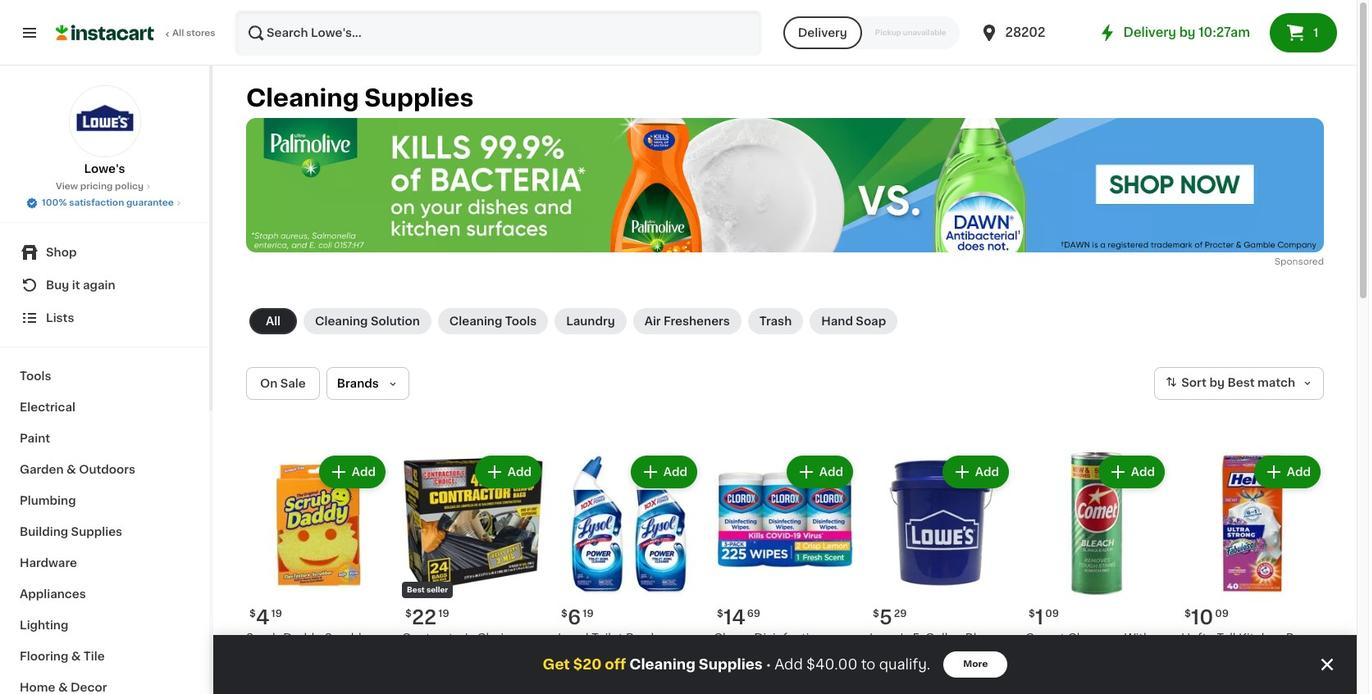 Task type: describe. For each thing, give the bounding box(es) containing it.
choice
[[477, 634, 518, 645]]

$ 14 69
[[717, 609, 761, 628]]

home & decor link
[[10, 673, 199, 695]]

scrub
[[246, 634, 280, 645]]

plumbing link
[[10, 486, 199, 517]]

all link
[[249, 309, 297, 335]]

brands button
[[326, 368, 409, 401]]

and
[[612, 666, 634, 678]]

best seller
[[407, 587, 448, 594]]

5
[[879, 609, 892, 628]]

decor
[[71, 683, 107, 694]]

cleaning for cleaning tools
[[449, 316, 502, 328]]

tall
[[1217, 634, 1236, 645]]

sort by
[[1182, 378, 1225, 389]]

add button for 6
[[632, 458, 696, 488]]

scrub daddy scrubber, flextexture
[[246, 634, 380, 661]]

lighting link
[[10, 610, 199, 642]]

delivery for delivery by 10:27am
[[1124, 26, 1176, 39]]

all for all
[[266, 316, 281, 328]]

4
[[256, 609, 270, 628]]

09 for 10
[[1215, 610, 1229, 620]]

to
[[861, 659, 876, 672]]

satisfaction
[[69, 199, 124, 208]]

flooring
[[20, 651, 68, 663]]

contractor's choice black outdoor plastic construction trash bag
[[402, 634, 537, 678]]

$ for 22
[[405, 610, 412, 620]]

$40.00
[[807, 659, 858, 672]]

building supplies
[[20, 527, 122, 538]]

treatment tracker modal dialog
[[213, 636, 1357, 695]]

comet cleanser, with bleach
[[1026, 634, 1151, 661]]

lowe's logo image
[[69, 85, 141, 158]]

add button for 10
[[1256, 458, 1319, 488]]

shop link
[[10, 236, 199, 269]]

add button for 1
[[1100, 458, 1163, 488]]

again
[[83, 280, 115, 291]]

Search field
[[236, 11, 760, 54]]

supplies for cleaning supplies
[[365, 86, 474, 110]]

19 for 22
[[438, 610, 449, 620]]

on
[[260, 378, 278, 390]]

09 for 1
[[1045, 610, 1059, 620]]

add for 14
[[819, 467, 843, 479]]

strong,
[[1212, 650, 1253, 661]]

19 for 4
[[271, 610, 282, 620]]

guarantee
[[126, 199, 174, 208]]

policy
[[115, 182, 144, 191]]

product group containing 1
[[1026, 453, 1168, 695]]

ultra
[[1181, 650, 1209, 661]]

sort
[[1182, 378, 1207, 389]]

blue
[[965, 634, 991, 645]]

cleaning supplies main content
[[213, 66, 1357, 695]]

more
[[963, 660, 988, 669]]

1 button
[[1270, 13, 1337, 53]]

69
[[747, 610, 761, 620]]

qualify.
[[879, 659, 931, 672]]

delivery by 10:27am
[[1124, 26, 1250, 39]]

flooring & tile link
[[10, 642, 199, 673]]

(1.6k)
[[930, 666, 963, 678]]

best for best match
[[1228, 378, 1255, 389]]

disinfecting
[[754, 634, 824, 645]]

product group containing 6
[[558, 453, 701, 695]]

with
[[1124, 634, 1151, 645]]

1 inside button
[[1314, 27, 1319, 39]]

contractor's
[[402, 634, 474, 645]]

hefty tall kitchen bags, ultra strong, drawstring, fabuloso scent, 13 gallon
[[1181, 634, 1322, 694]]

add inside get $20 off cleaning supplies • add $40.00 to qualify.
[[775, 659, 803, 672]]

home & decor
[[20, 683, 107, 694]]

brands
[[337, 378, 379, 390]]

cleaning for cleaning supplies
[[246, 86, 359, 110]]

$ for 1
[[1029, 610, 1035, 620]]

$ for 14
[[717, 610, 724, 620]]

off
[[605, 659, 626, 672]]

stores
[[186, 29, 215, 38]]

(34.2k)
[[774, 666, 818, 678]]

(152)
[[619, 683, 647, 694]]

$ for 6
[[561, 610, 568, 620]]

bag
[[515, 666, 537, 678]]

garden
[[20, 464, 64, 476]]

flextexture
[[246, 650, 312, 661]]

add button for 14
[[788, 458, 852, 488]]

buy it again
[[46, 280, 115, 291]]

add button for 22
[[476, 458, 540, 488]]

kitchen
[[1239, 634, 1283, 645]]

cleaning solution
[[315, 316, 420, 328]]

3
[[755, 650, 763, 661]]

& for home
[[58, 683, 68, 694]]

air fresheners
[[645, 316, 730, 328]]

flooring & tile
[[20, 651, 105, 663]]

1 inside cleaning supplies main content
[[1035, 609, 1044, 628]]

lysol toilet bowl cleaner gel, for cleaning and disinfecting, st
[[558, 634, 663, 695]]

buy it again link
[[10, 269, 199, 302]]

view
[[56, 182, 78, 191]]

disinfecting,
[[558, 683, 631, 694]]

add for 10
[[1287, 467, 1311, 479]]

hand soap link
[[810, 309, 898, 335]]

• sponsored: ultra palmolive® antibacterial kills 99% of bacteria* on your dishes and kitchen surfaces vs. dawn® antibacterial does not**. *staph aureus, salmonella enterica, and e. coli 0157:h7 **dawn is a registered trademark of procter & gamble company. image
[[246, 118, 1324, 253]]

$ 1 09
[[1029, 609, 1059, 628]]

all stores link
[[56, 10, 217, 56]]

outdoor
[[436, 650, 485, 661]]

for
[[631, 650, 650, 661]]

hardware
[[20, 558, 77, 569]]

laundry link
[[555, 309, 627, 335]]

$ 6 19
[[561, 609, 594, 628]]

product group containing 10
[[1181, 453, 1324, 695]]

general
[[911, 650, 957, 661]]

clorox
[[714, 634, 751, 645]]

fabuloso
[[1181, 666, 1234, 678]]

plumbing
[[20, 496, 76, 507]]

1 horizontal spatial trash
[[760, 316, 792, 328]]

building supplies link
[[10, 517, 199, 548]]



Task type: locate. For each thing, give the bounding box(es) containing it.
$ inside '$ 6 19'
[[561, 610, 568, 620]]

0 vertical spatial &
[[66, 464, 76, 476]]

4 add button from the left
[[788, 458, 852, 488]]

1 vertical spatial best
[[407, 587, 425, 594]]

$ inside $ 22 19
[[405, 610, 412, 620]]

0 horizontal spatial 09
[[1045, 610, 1059, 620]]

0 horizontal spatial 1
[[1035, 609, 1044, 628]]

tools inside cleaning tools link
[[505, 316, 537, 328]]

add
[[352, 467, 376, 479], [508, 467, 532, 479], [664, 467, 687, 479], [819, 467, 843, 479], [975, 467, 999, 479], [1131, 467, 1155, 479], [1287, 467, 1311, 479], [775, 659, 803, 672]]

all for all stores
[[172, 29, 184, 38]]

fresheners
[[664, 316, 730, 328]]

cleanser,
[[1068, 634, 1122, 645]]

5 $ from the left
[[873, 610, 879, 620]]

0 vertical spatial by
[[1179, 26, 1196, 39]]

1 vertical spatial all
[[266, 316, 281, 328]]

7 product group from the left
[[1181, 453, 1324, 695]]

0 horizontal spatial supplies
[[71, 527, 122, 538]]

wipes,
[[714, 650, 753, 661]]

delivery for delivery
[[798, 27, 847, 39]]

add for 5
[[975, 467, 999, 479]]

add button for 4
[[321, 458, 384, 488]]

100% satisfaction guarantee
[[42, 199, 174, 208]]

2 add button from the left
[[476, 458, 540, 488]]

Best match Sort by field
[[1155, 368, 1324, 401]]

★★★★★ inside ★★★★★ (152)
[[558, 683, 615, 694]]

air
[[645, 316, 661, 328]]

by right sort
[[1210, 378, 1225, 389]]

$ inside $ 14 69
[[717, 610, 724, 620]]

5-
[[912, 634, 925, 645]]

gallon inside hefty tall kitchen bags, ultra strong, drawstring, fabuloso scent, 13 gallon
[[1181, 683, 1218, 694]]

2 19 from the left
[[438, 610, 449, 620]]

28202 button
[[979, 10, 1078, 56]]

19 inside '$ 6 19'
[[583, 610, 594, 620]]

2 horizontal spatial 19
[[583, 610, 594, 620]]

1 vertical spatial gallon
[[1181, 683, 1218, 694]]

toilet
[[592, 634, 623, 645]]

cleaning inside get $20 off cleaning supplies • add $40.00 to qualify.
[[629, 659, 696, 672]]

1 plastic from the left
[[488, 650, 527, 661]]

best left seller
[[407, 587, 425, 594]]

add for 1
[[1131, 467, 1155, 479]]

09 up comet at the right bottom
[[1045, 610, 1059, 620]]

gel,
[[606, 650, 629, 661]]

all left stores
[[172, 29, 184, 38]]

best inside field
[[1228, 378, 1255, 389]]

trash
[[760, 316, 792, 328], [481, 666, 512, 678]]

scent,
[[1237, 666, 1274, 678]]

$ left '29'
[[873, 610, 879, 620]]

13
[[1277, 666, 1289, 678]]

lowe's inside lowe's 5-gallon blue plastic general bucket
[[870, 634, 910, 645]]

0 horizontal spatial by
[[1179, 26, 1196, 39]]

lowe's
[[84, 163, 125, 175], [870, 634, 910, 645]]

lowe's for lowe's
[[84, 163, 125, 175]]

6 add button from the left
[[1100, 458, 1163, 488]]

plastic down $ 5 29
[[870, 650, 908, 661]]

tools up electrical
[[20, 371, 51, 382]]

trash left the bag
[[481, 666, 512, 678]]

drawstring,
[[1256, 650, 1322, 661]]

1 vertical spatial tools
[[20, 371, 51, 382]]

$ inside $ 10 09
[[1185, 610, 1191, 620]]

1 vertical spatial 1
[[1035, 609, 1044, 628]]

delivery button
[[783, 16, 862, 49]]

plastic down choice
[[488, 650, 527, 661]]

lighting
[[20, 620, 68, 632]]

3 19 from the left
[[583, 610, 594, 620]]

19 for 6
[[583, 610, 594, 620]]

1 horizontal spatial delivery
[[1124, 26, 1176, 39]]

all inside cleaning supplies main content
[[266, 316, 281, 328]]

supplies
[[365, 86, 474, 110], [71, 527, 122, 538], [699, 659, 763, 672]]

plastic for 5
[[870, 650, 908, 661]]

add for 4
[[352, 467, 376, 479]]

home
[[20, 683, 55, 694]]

$ up scrub
[[249, 610, 256, 620]]

service type group
[[783, 16, 960, 49]]

$ for 4
[[249, 610, 256, 620]]

by left 10:27am
[[1179, 26, 1196, 39]]

1 vertical spatial &
[[71, 651, 81, 663]]

0 horizontal spatial tools
[[20, 371, 51, 382]]

hardware link
[[10, 548, 199, 579]]

0 vertical spatial 1
[[1314, 27, 1319, 39]]

trash left hand
[[760, 316, 792, 328]]

1 vertical spatial supplies
[[71, 527, 122, 538]]

electrical link
[[10, 392, 199, 423]]

building
[[20, 527, 68, 538]]

2 vertical spatial supplies
[[699, 659, 763, 672]]

construction
[[402, 666, 478, 678]]

instacart logo image
[[56, 23, 154, 43]]

★★★★★ (152)
[[558, 683, 647, 694]]

bleach
[[1026, 650, 1065, 661]]

0 vertical spatial supplies
[[365, 86, 474, 110]]

09 inside $ 10 09
[[1215, 610, 1229, 620]]

$ 4 19
[[249, 609, 282, 628]]

$ for 5
[[873, 610, 879, 620]]

1 vertical spatial trash
[[481, 666, 512, 678]]

laundry
[[566, 316, 615, 328]]

cleaning solution link
[[304, 309, 431, 335]]

2 09 from the left
[[1215, 610, 1229, 620]]

0 horizontal spatial trash
[[481, 666, 512, 678]]

1 vertical spatial lowe's
[[870, 634, 910, 645]]

clorox disinfecting wipes, 3 pack
[[714, 634, 824, 661]]

0 vertical spatial all
[[172, 29, 184, 38]]

1 vertical spatial by
[[1210, 378, 1225, 389]]

3 add button from the left
[[632, 458, 696, 488]]

7 $ from the left
[[1185, 610, 1191, 620]]

by for sort
[[1210, 378, 1225, 389]]

$ up lysol
[[561, 610, 568, 620]]

hand soap
[[821, 316, 886, 328]]

1 horizontal spatial all
[[266, 316, 281, 328]]

0 vertical spatial trash
[[760, 316, 792, 328]]

2 horizontal spatial supplies
[[699, 659, 763, 672]]

best for best seller
[[407, 587, 425, 594]]

29
[[894, 610, 907, 620]]

6 product group from the left
[[1026, 453, 1168, 695]]

soap
[[856, 316, 886, 328]]

19 right 22
[[438, 610, 449, 620]]

$ inside $ 1 09
[[1029, 610, 1035, 620]]

None search field
[[235, 10, 762, 56]]

0 horizontal spatial best
[[407, 587, 425, 594]]

2 vertical spatial &
[[58, 683, 68, 694]]

sale
[[280, 378, 306, 390]]

& left tile
[[71, 651, 81, 663]]

gallon
[[925, 634, 962, 645], [1181, 683, 1218, 694]]

appliances link
[[10, 579, 199, 610]]

& right home
[[58, 683, 68, 694]]

19 inside $ 22 19
[[438, 610, 449, 620]]

09 right 10
[[1215, 610, 1229, 620]]

1 horizontal spatial gallon
[[1181, 683, 1218, 694]]

09 inside $ 1 09
[[1045, 610, 1059, 620]]

lists
[[46, 313, 74, 324]]

19 right 4
[[271, 610, 282, 620]]

cleaning inside lysol toilet bowl cleaner gel, for cleaning and disinfecting, st
[[558, 666, 609, 678]]

on sale button
[[246, 368, 320, 401]]

product group
[[246, 453, 389, 695], [402, 453, 545, 695], [558, 453, 701, 695], [714, 453, 857, 695], [870, 453, 1012, 680], [1026, 453, 1168, 695], [1181, 453, 1324, 695]]

19 right 6
[[583, 610, 594, 620]]

bowl
[[626, 634, 654, 645]]

1 horizontal spatial lowe's
[[870, 634, 910, 645]]

best left 'match' on the right bottom of page
[[1228, 378, 1255, 389]]

trash inside contractor's choice black outdoor plastic construction trash bag
[[481, 666, 512, 678]]

gallon inside lowe's 5-gallon blue plastic general bucket
[[925, 634, 962, 645]]

match
[[1258, 378, 1295, 389]]

1 product group from the left
[[246, 453, 389, 695]]

1 horizontal spatial 1
[[1314, 27, 1319, 39]]

$ for 10
[[1185, 610, 1191, 620]]

$ inside $ 4 19
[[249, 610, 256, 620]]

2 product group from the left
[[402, 453, 545, 695]]

7 add button from the left
[[1256, 458, 1319, 488]]

0 horizontal spatial lowe's
[[84, 163, 125, 175]]

scrubber,
[[325, 634, 380, 645]]

1 09 from the left
[[1045, 610, 1059, 620]]

4 $ from the left
[[717, 610, 724, 620]]

outdoors
[[79, 464, 135, 476]]

all up on
[[266, 316, 281, 328]]

plastic inside lowe's 5-gallon blue plastic general bucket
[[870, 650, 908, 661]]

best
[[1228, 378, 1255, 389], [407, 587, 425, 594]]

pricing
[[80, 182, 113, 191]]

air fresheners link
[[633, 309, 742, 335]]

1 horizontal spatial plastic
[[870, 650, 908, 661]]

plastic for 22
[[488, 650, 527, 661]]

by for delivery
[[1179, 26, 1196, 39]]

& right garden
[[66, 464, 76, 476]]

0 vertical spatial gallon
[[925, 634, 962, 645]]

100% satisfaction guarantee button
[[26, 194, 184, 210]]

14
[[724, 609, 746, 628]]

cleaning for cleaning solution
[[315, 316, 368, 328]]

2 plastic from the left
[[870, 650, 908, 661]]

bags,
[[1286, 634, 1318, 645]]

gallon down fabuloso
[[1181, 683, 1218, 694]]

0 horizontal spatial gallon
[[925, 634, 962, 645]]

delivery by 10:27am link
[[1097, 23, 1250, 43]]

seller
[[427, 587, 448, 594]]

add for 22
[[508, 467, 532, 479]]

supplies for building supplies
[[71, 527, 122, 538]]

$ 22 19
[[405, 609, 449, 628]]

1 add button from the left
[[321, 458, 384, 488]]

product group containing 22
[[402, 453, 545, 695]]

product group containing 5
[[870, 453, 1012, 680]]

tile
[[84, 651, 105, 663]]

shop
[[46, 247, 77, 258]]

0 horizontal spatial all
[[172, 29, 184, 38]]

6 $ from the left
[[1029, 610, 1035, 620]]

4 product group from the left
[[714, 453, 857, 695]]

cleaning tools
[[449, 316, 537, 328]]

trash link
[[748, 309, 803, 335]]

10:27am
[[1199, 26, 1250, 39]]

lowe's down $ 5 29
[[870, 634, 910, 645]]

view pricing policy link
[[56, 180, 154, 194]]

5 product group from the left
[[870, 453, 1012, 680]]

$ up clorox
[[717, 610, 724, 620]]

& for flooring
[[71, 651, 81, 663]]

28202
[[1005, 26, 1046, 39]]

delivery inside button
[[798, 27, 847, 39]]

★★★★★
[[714, 666, 771, 678], [714, 666, 771, 678], [870, 666, 927, 678], [870, 666, 927, 678], [558, 683, 615, 694], [558, 683, 615, 694]]

garden & outdoors
[[20, 464, 135, 476]]

lysol
[[558, 634, 589, 645]]

by inside field
[[1210, 378, 1225, 389]]

1 horizontal spatial tools
[[505, 316, 537, 328]]

gallon up general
[[925, 634, 962, 645]]

best match
[[1228, 378, 1295, 389]]

$ up hefty
[[1185, 610, 1191, 620]]

3 product group from the left
[[558, 453, 701, 695]]

0 vertical spatial lowe's
[[84, 163, 125, 175]]

1 horizontal spatial by
[[1210, 378, 1225, 389]]

1 $ from the left
[[249, 610, 256, 620]]

add for 6
[[664, 467, 687, 479]]

lowe's up view pricing policy link
[[84, 163, 125, 175]]

tools link
[[10, 361, 199, 392]]

supplies inside get $20 off cleaning supplies • add $40.00 to qualify.
[[699, 659, 763, 672]]

$ up comet at the right bottom
[[1029, 610, 1035, 620]]

it
[[72, 280, 80, 291]]

0 vertical spatial tools
[[505, 316, 537, 328]]

bucket
[[959, 650, 1000, 661]]

1 19 from the left
[[271, 610, 282, 620]]

view pricing policy
[[56, 182, 144, 191]]

paint link
[[10, 423, 199, 455]]

19 inside $ 4 19
[[271, 610, 282, 620]]

tools left 'laundry'
[[505, 316, 537, 328]]

1 horizontal spatial 19
[[438, 610, 449, 620]]

3 $ from the left
[[561, 610, 568, 620]]

get $20 off cleaning supplies • add $40.00 to qualify.
[[543, 659, 931, 672]]

$ down best seller
[[405, 610, 412, 620]]

5 add button from the left
[[944, 458, 1007, 488]]

cleaner
[[558, 650, 603, 661]]

lowe's inside lowe's link
[[84, 163, 125, 175]]

10
[[1191, 609, 1214, 628]]

0 horizontal spatial delivery
[[798, 27, 847, 39]]

1 horizontal spatial best
[[1228, 378, 1255, 389]]

1 horizontal spatial 09
[[1215, 610, 1229, 620]]

tools inside tools link
[[20, 371, 51, 382]]

& for garden
[[66, 464, 76, 476]]

electrical
[[20, 402, 75, 413]]

add button for 5
[[944, 458, 1007, 488]]

0 horizontal spatial plastic
[[488, 650, 527, 661]]

$ inside $ 5 29
[[873, 610, 879, 620]]

2 $ from the left
[[405, 610, 412, 620]]

$ 10 09
[[1185, 609, 1229, 628]]

hefty
[[1181, 634, 1214, 645]]

0 horizontal spatial 19
[[271, 610, 282, 620]]

product group containing 14
[[714, 453, 857, 695]]

&
[[66, 464, 76, 476], [71, 651, 81, 663], [58, 683, 68, 694]]

1 horizontal spatial supplies
[[365, 86, 474, 110]]

product group containing 4
[[246, 453, 389, 695]]

lowe's for lowe's 5-gallon blue plastic general bucket
[[870, 634, 910, 645]]

0 vertical spatial best
[[1228, 378, 1255, 389]]

plastic inside contractor's choice black outdoor plastic construction trash bag
[[488, 650, 527, 661]]

19
[[271, 610, 282, 620], [438, 610, 449, 620], [583, 610, 594, 620]]



Task type: vqa. For each thing, say whether or not it's contained in the screenshot.
fifth Add button from right
yes



